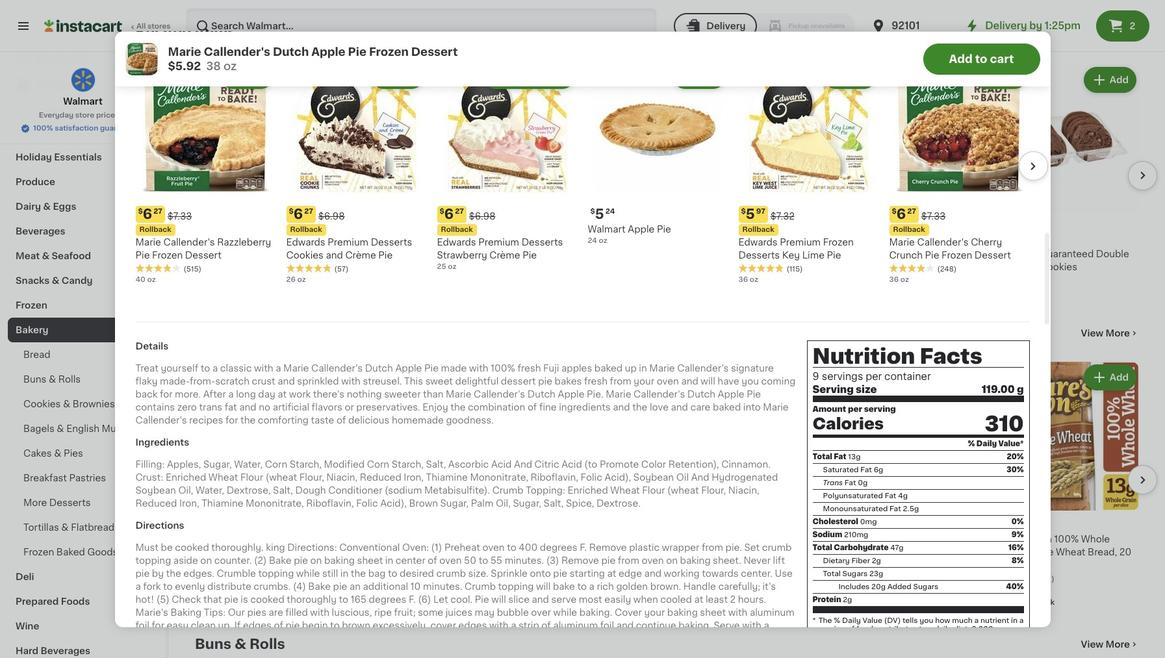 Task type: describe. For each thing, give the bounding box(es) containing it.
2 vertical spatial total
[[823, 571, 841, 579]]

a right nutrient
[[1020, 618, 1024, 625]]

to down the starting
[[578, 583, 587, 592]]

and down long
[[239, 404, 257, 413]]

and up the care
[[682, 378, 699, 387]]

contains
[[136, 404, 175, 413]]

view more link for now
[[1082, 29, 1140, 42]]

0 vertical spatial baking.
[[580, 609, 613, 618]]

delightful
[[455, 378, 499, 387]]

king
[[266, 544, 285, 553]]

related
[[136, 25, 192, 38]]

to inside * the % daily value (dv) tells you how much a nutrient in a serving of food contributes to a daily diet. 2,000 calories a day is used for general nutrition advice.
[[919, 627, 927, 634]]

fat down 4g
[[890, 506, 902, 514]]

more for view more link corresponding to rolls
[[1106, 641, 1131, 650]]

serving inside * the % daily value (dv) tells you how much a nutrient in a serving of food contributes to a daily diet. 2,000 calories a day is used for general nutrition advice.
[[819, 627, 846, 634]]

whole right own
[[1082, 535, 1111, 544]]

$5.92 original price: $7.33 element
[[354, 218, 503, 235]]

delivery button
[[674, 13, 758, 39]]

freshness for chocolate
[[991, 250, 1038, 259]]

1 vertical spatial niacin,
[[729, 487, 760, 496]]

must
[[686, 635, 710, 644]]

add button for 14.8 oz
[[449, 366, 499, 390]]

add for freshness guaranteed white candy macadamia nut cookies
[[792, 75, 811, 84]]

follow
[[236, 648, 263, 657]]

0 vertical spatial minutes.
[[505, 557, 544, 566]]

1 vertical spatial thiamine
[[202, 500, 243, 509]]

1 horizontal spatial while
[[554, 609, 577, 618]]

baked
[[56, 548, 85, 557]]

14
[[195, 275, 203, 282]]

add button for marie callender's cherry crunch pie frozen dessert
[[976, 64, 1026, 88]]

english
[[66, 425, 99, 434]]

pie up the bake
[[553, 570, 568, 579]]

1 horizontal spatial oil,
[[496, 500, 511, 509]]

calories
[[819, 635, 848, 642]]

8%
[[1012, 558, 1024, 566]]

and up brown.
[[645, 570, 662, 579]]

double
[[1097, 250, 1130, 259]]

freshness guaranteed double chocolate cookies
[[991, 250, 1130, 272]]

a up general
[[929, 627, 933, 634]]

oz inside 'walmart apple pie 24 oz'
[[599, 237, 608, 244]]

of down (1)
[[428, 557, 437, 566]]

callender's up combination
[[474, 391, 525, 400]]

and up over
[[532, 596, 549, 605]]

loaf inside nature's own 100% whole wheat, whole wheat bread, 20 oz loaf
[[1004, 561, 1024, 570]]

as
[[617, 635, 628, 644]]

your inside must be cooked thoroughly. king directions: conventional oven: (1) preheat oven to 400 degrees f. remove plastic wrapper from pie. set crumb topping aside on counter. (2) bake pie on baking sheet in center of oven 50 to 55 minutes. (3) remove pie from oven on baking sheet. never lift pie by the edges. crumble topping while still in the bag to desired crumb size. sprinkle onto pie starting at edge and working towards center. use a fork to evenly distribute crumbs. (4) bake pie an additional 10 minutes. crumb topping will bake to a rich golden brown. handle carefully; it's hot! (5) check that pie is cooked thoroughly to 165 degrees f. (6) let cool. pie will slice and serve most easily when cooled at least 2 hours. marie's baking tips: our pies are filled with luscious, ripe fruit; some juices may bubble over while baking. cover your baking sheet with aluminum foil for easy clean up. if edges of pie begin to brown excessively, cover edges with a strip of aluminum foil and continue baking. serve with a dollop of reddi-wip. food safety and quality: keep frozen; do not thaw. ovens vary. adjust cooking times as needed. pie must be cooked thoroughly. read and follow these cooking directions.
[[645, 609, 665, 618]]

0 vertical spatial iron,
[[404, 474, 424, 483]]

21
[[919, 535, 929, 544]]

filling: apples, sugar, water, corn starch, modified corn starch, salt, ascorbic acid and citric acid (to promote color retention), cinnamon. crust: enriched wheat flour (wheat flour, niacin, reduced iron, thiamine mononitrate, riboflavin, folic acid), soybean oil and hydrogenated soybean oil, water, dextrose, salt, dough conditioner (sodium metabisulfite). crumb topping: enriched wheat flour (wheat flour, niacin, reduced iron, thiamine mononitrate, riboflavin, folic acid), brown sugar, palm oil, sugar, salt, spice, dextrose.
[[136, 461, 779, 509]]

0 vertical spatial serving
[[864, 406, 896, 414]]

ingredients
[[136, 439, 189, 448]]

slice
[[509, 596, 530, 605]]

0 vertical spatial 2g
[[872, 558, 881, 566]]

0 vertical spatial buns
[[23, 375, 46, 384]]

$6.27 original price: $7.33 element for razzleberry
[[136, 206, 276, 223]]

1 horizontal spatial cooking
[[550, 635, 587, 644]]

1 vertical spatial 20.5
[[832, 587, 848, 594]]

1 corn from the left
[[265, 461, 287, 470]]

rich
[[597, 583, 614, 592]]

delicious
[[348, 417, 390, 426]]

dessert for marie callender's dutch apple pie frozen dessert $5.92 38 oz
[[411, 46, 458, 57]]

whole down own
[[1025, 548, 1054, 557]]

2 horizontal spatial cooked
[[726, 635, 760, 644]]

is inside * the % daily value (dv) tells you how much a nutrient in a serving of food contributes to a daily diet. 2,000 calories a day is used for general nutrition advice.
[[871, 635, 877, 642]]

1 vertical spatial salt,
[[273, 487, 293, 496]]

of down are
[[274, 622, 283, 631]]

freshness for chip
[[195, 250, 242, 259]]

& down if on the bottom left of the page
[[235, 638, 246, 652]]

pie left "an"
[[333, 583, 347, 592]]

wheat up dextrose. at the bottom right of page
[[611, 487, 640, 496]]

of inside * the % daily value (dv) tells you how much a nutrient in a serving of food contributes to a daily diet. 2,000 calories a day is used for general nutrition advice.
[[848, 627, 855, 634]]

1 horizontal spatial aluminum
[[750, 609, 795, 618]]

2 edges from the left
[[459, 622, 487, 631]]

crumb inside must be cooked thoroughly. king directions: conventional oven: (1) preheat oven to 400 degrees f. remove plastic wrapper from pie. set crumb topping aside on counter. (2) bake pie on baking sheet in center of oven 50 to 55 minutes. (3) remove pie from oven on baking sheet. never lift pie by the edges. crumble topping while still in the bag to desired crumb size. sprinkle onto pie starting at edge and working towards center. use a fork to evenly distribute crumbs. (4) bake pie an additional 10 minutes. crumb topping will bake to a rich golden brown. handle carefully; it's hot! (5) check that pie is cooked thoroughly to 165 degrees f. (6) let cool. pie will slice and serve most easily when cooled at least 2 hours. marie's baking tips: our pies are filled with luscious, ripe fruit; some juices may bubble over while baking. cover your baking sheet with aluminum foil for easy clean up. if edges of pie begin to brown excessively, cover edges with a strip of aluminum foil and continue baking. serve with a dollop of reddi-wip. food safety and quality: keep frozen; do not thaw. ovens vary. adjust cooking times as needed. pie must be cooked thoroughly. read and follow these cooking directions.
[[465, 583, 496, 592]]

dutch up the care
[[688, 391, 716, 400]]

more for view more link associated with now
[[1106, 31, 1131, 40]]

1 horizontal spatial acid),
[[605, 474, 631, 483]]

1 vertical spatial folic
[[356, 500, 378, 509]]

oven down 'preheat' at bottom
[[440, 557, 462, 566]]

to left 400
[[507, 544, 517, 553]]

prepared foods
[[16, 597, 90, 607]]

1 horizontal spatial baking.
[[679, 622, 712, 631]]

stock for pan
[[239, 561, 259, 568]]

brownies
[[73, 400, 115, 409]]

dessert inside 'marie callender's razzleberry pie frozen dessert'
[[185, 251, 222, 260]]

2 button
[[1097, 10, 1150, 42]]

callender's up love
[[634, 391, 685, 400]]

0 vertical spatial remove
[[589, 544, 627, 553]]

white inside freshness guaranteed white candy macadamia nut cookies
[[778, 250, 805, 259]]

0 horizontal spatial cooked
[[175, 544, 209, 553]]

vary.
[[495, 635, 517, 644]]

there's
[[313, 391, 345, 400]]

0 horizontal spatial cooking
[[294, 648, 330, 657]]

the up goodness.
[[451, 404, 466, 413]]

oz inside 'marie callender's dutch apple pie frozen dessert $5.92 38 oz'
[[224, 60, 237, 71]]

1 vertical spatial will
[[536, 583, 551, 592]]

1 vertical spatial buns & rolls link
[[195, 637, 285, 653]]

1 horizontal spatial be
[[712, 635, 724, 644]]

2 horizontal spatial sugar,
[[513, 500, 542, 509]]

nut inside freshness guaranteed white candy macadamia nut cookies
[[761, 263, 777, 272]]

0 vertical spatial beverages
[[16, 227, 65, 236]]

crème inside edwards premium desserts cookies and crème pie
[[346, 251, 376, 260]]

$ for edwards premium desserts strawberry crème pie
[[440, 208, 445, 215]]

1 vertical spatial soybean
[[136, 487, 176, 496]]

& for snacks & candy 'link'
[[52, 276, 59, 285]]

advice.
[[972, 635, 998, 642]]

marie's
[[136, 609, 168, 618]]

1 vertical spatial crumb
[[437, 570, 466, 579]]

center
[[396, 557, 426, 566]]

with up serve
[[729, 609, 748, 618]]

guaranteed for chocolate
[[244, 250, 298, 259]]

$ 6 27 for marie callender's razzleberry pie frozen dessert
[[138, 207, 162, 221]]

20 inside great value wheat bread with honey 20 oz
[[513, 561, 523, 568]]

$ 6 27 for marie callender's cherry crunch pie frozen dessert
[[892, 207, 917, 221]]

(201)
[[880, 576, 898, 583]]

0 horizontal spatial oil,
[[178, 487, 193, 496]]

oz inside edwards premium desserts strawberry crème pie 25 oz
[[448, 263, 457, 270]]

fat left 4g
[[885, 493, 897, 501]]

for down fat at the bottom
[[226, 417, 238, 426]]

walmart logo image
[[71, 68, 95, 92]]

everyday
[[39, 112, 74, 119]]

0 horizontal spatial niacin,
[[327, 474, 358, 483]]

pies
[[247, 609, 267, 618]]

apple inside 'marie callender's dutch apple pie frozen dessert $5.92 38 oz'
[[312, 46, 346, 57]]

dutch inside 'marie callender's dutch apple pie frozen dessert $5.92 38 oz'
[[273, 46, 309, 57]]

muffins for banana nut muffins
[[569, 250, 603, 259]]

1 vertical spatial fresh
[[584, 378, 608, 387]]

1 vertical spatial acid),
[[380, 500, 407, 509]]

product group containing 3
[[991, 362, 1140, 611]]

bread inside great value wheat bread with honey 20 oz
[[600, 535, 627, 544]]

pie down distribute
[[224, 596, 238, 605]]

desserts up tortillas & flatbreads
[[49, 499, 91, 508]]

0 horizontal spatial sheet
[[357, 557, 383, 566]]

add button for 24 oz
[[290, 366, 340, 390]]

2 vertical spatial at
[[695, 596, 704, 605]]

and up work
[[278, 378, 295, 387]]

bread down bakery
[[23, 350, 50, 360]]

to inside 'add to cart' button
[[976, 53, 988, 64]]

64
[[1009, 518, 1019, 526]]

thoroughly
[[287, 596, 337, 605]]

24 inside the bimbo  pan blanco white bread 24 oz
[[195, 548, 204, 555]]

36 oz for 6
[[890, 276, 910, 283]]

freshness guaranteed white candy macadamia nut cookies button
[[673, 64, 821, 284]]

facts
[[920, 347, 983, 367]]

0 horizontal spatial riboflavin,
[[306, 500, 354, 509]]

callender's inside 'marie callender's dutch apple pie frozen dessert $5.92 38 oz'
[[204, 46, 270, 57]]

add button for 20 oz
[[608, 366, 658, 390]]

1 horizontal spatial cooked
[[251, 596, 285, 605]]

oz down 'total sugars 23g'
[[850, 587, 858, 594]]

$7.33 for pie
[[922, 212, 946, 221]]

to left 55
[[479, 557, 488, 566]]

1 vertical spatial topping
[[258, 570, 294, 579]]

walmart for walmart apple pie 24 oz
[[588, 225, 626, 234]]

frozen inside 'marie callender's dutch apple pie frozen dessert $5.92 38 oz'
[[369, 46, 409, 57]]

and up as
[[617, 622, 634, 631]]

tips:
[[204, 609, 226, 618]]

0 horizontal spatial be
[[161, 544, 173, 553]]

baking down cooled
[[668, 609, 698, 618]]

edwards inside edwards premium desserts strawberry crème pie 25 oz
[[437, 238, 476, 247]]

add button for freshness guaranteed chocolate chip cookies
[[290, 68, 340, 91]]

5 for dave's killer bread 21 whole grains & seeds thin-sliced, whole grain organic bread, 20.5 oz loaf
[[839, 518, 848, 531]]

the down 14.8
[[351, 570, 366, 579]]

dutch inside marie callender's dutch apple pie frozen dessert
[[436, 250, 464, 259]]

1 vertical spatial at
[[608, 570, 617, 579]]

1 horizontal spatial folic
[[581, 474, 603, 483]]

0 horizontal spatial while
[[296, 570, 320, 579]]

40
[[136, 276, 146, 283]]

1 vertical spatial and
[[692, 474, 710, 483]]

2 vertical spatial stock
[[1035, 600, 1055, 607]]

delivery for delivery by 1:25pm
[[986, 21, 1028, 31]]

add to cart
[[950, 53, 1015, 64]]

oven up 55
[[483, 544, 505, 553]]

pie up fork at bottom left
[[136, 570, 150, 579]]

pie inside the marie callender's cherry crunch pie frozen dessert
[[925, 251, 940, 260]]

1 vertical spatial aluminum
[[554, 622, 598, 631]]

of down or
[[337, 417, 346, 426]]

0 horizontal spatial sugar,
[[203, 461, 232, 470]]

100% inside button
[[33, 125, 53, 132]]

everyday store prices
[[39, 112, 119, 119]]

the down long
[[241, 417, 256, 426]]

2 inside button
[[1130, 21, 1136, 31]]

1 vertical spatial sugars
[[914, 584, 939, 592]]

for inside * the % daily value (dv) tells you how much a nutrient in a serving of food contributes to a daily diet. 2,000 calories a day is used for general nutrition advice.
[[898, 635, 909, 642]]

marie inside marie callender's dutch apple pie frozen dessert
[[354, 250, 380, 259]]

let
[[434, 596, 448, 605]]

with up crust
[[254, 365, 273, 374]]

to left 165
[[339, 596, 349, 605]]

27 for marie callender's cherry crunch pie frozen dessert
[[908, 208, 917, 215]]

oz down freshness guaranteed white candy macadamia nut cookies
[[750, 276, 759, 283]]

1 horizontal spatial sugar,
[[441, 500, 469, 509]]

$6.27 original price: $6.98 element for edwards premium desserts cookies and crème pie
[[286, 206, 427, 223]]

& up cookies & brownies
[[49, 375, 56, 384]]

36 oz for 5
[[739, 276, 759, 283]]

store
[[75, 112, 94, 119]]

27 for edwards premium desserts strawberry crème pie
[[455, 208, 464, 215]]

oz inside freshness guaranteed chocolate chip cookies 14 oz
[[205, 275, 213, 282]]

2 vertical spatial many in stock
[[1004, 600, 1055, 607]]

dietary fiber 2g
[[823, 558, 881, 566]]

combination
[[468, 404, 526, 413]]

to inside "treat yourself to a classic with a marie callender's dutch apple pie  made with 100% fresh fuji apples  baked up in marie callender's signature flaky  made-from-scratch crust  and sprinkled with streusel. this sweet  delightful dessert pie bakes fresh from your oven and will have you coming back for more. after a long day at work  there's nothing sweeter than marie callender's dutch apple pie. marie callender's dutch apple pie contains zero trans fat and no artificial flavors or preservatives. enjoy the combination of fine ingredients and the love and care baked into marie callender's recipes for the comforting taste of delicious  homemade goodness."
[[201, 365, 210, 374]]

never
[[744, 557, 771, 566]]

1 $2.98 original price: $3.98 element from the left
[[195, 218, 344, 235]]

1 horizontal spatial baked
[[713, 404, 741, 413]]

desserts inside edwards premium desserts strawberry crème pie 25 oz
[[522, 238, 563, 247]]

16
[[673, 548, 680, 555]]

wheat inside great value wheat bread with honey 20 oz
[[569, 535, 598, 544]]

dietary
[[823, 558, 850, 566]]

satisfaction
[[55, 125, 98, 132]]

0 vertical spatial crumb
[[762, 544, 792, 553]]

2 acid from the left
[[562, 461, 582, 470]]

it
[[57, 55, 63, 64]]

1 vertical spatial remove
[[562, 557, 599, 566]]

hard beverages link
[[8, 639, 158, 659]]

0 vertical spatial buns & rolls
[[23, 375, 81, 384]]

callender's down contains at the left bottom of the page
[[136, 417, 187, 426]]

3 on from the left
[[666, 557, 678, 566]]

0 horizontal spatial minutes.
[[423, 583, 463, 592]]

a down hours.
[[764, 622, 770, 631]]

of down easy
[[166, 635, 176, 644]]

for inside must be cooked thoroughly. king directions: conventional oven: (1) preheat oven to 400 degrees f. remove plastic wrapper from pie. set crumb topping aside on counter. (2) bake pie on baking sheet in center of oven 50 to 55 minutes. (3) remove pie from oven on baking sheet. never lift pie by the edges. crumble topping while still in the bag to desired crumb size. sprinkle onto pie starting at edge and working towards center. use a fork to evenly distribute crumbs. (4) bake pie an additional 10 minutes. crumb topping will bake to a rich golden brown. handle carefully; it's hot! (5) check that pie is cooked thoroughly to 165 degrees f. (6) let cool. pie will slice and serve most easily when cooled at least 2 hours. marie's baking tips: our pies are filled with luscious, ripe fruit; some juices may bubble over while baking. cover your baking sheet with aluminum foil for easy clean up. if edges of pie begin to brown excessively, cover edges with a strip of aluminum foil and continue baking. serve with a dollop of reddi-wip. food safety and quality: keep frozen; do not thaw. ovens vary. adjust cooking times as needed. pie must be cooked thoroughly. read and follow these cooking directions.
[[152, 622, 164, 631]]

with up nothing
[[342, 378, 361, 387]]

long
[[236, 391, 256, 400]]

add for 14.8 oz
[[474, 373, 493, 383]]

bag
[[368, 570, 386, 579]]

oz up nutrient
[[1002, 587, 1011, 594]]

marketside
[[354, 535, 405, 544]]

cookies inside edwards premium desserts cookies and crème pie
[[286, 251, 324, 260]]

(dv)
[[885, 618, 901, 625]]

add inside button
[[950, 53, 973, 64]]

desired
[[400, 570, 434, 579]]

killer
[[865, 535, 887, 544]]

cookies up bagels
[[23, 400, 61, 409]]

citric
[[535, 461, 560, 470]]

1 on from the left
[[200, 557, 212, 566]]

20.5 inside dave's killer bread 21 whole grains & seeds thin-sliced, whole grain organic bread, 20.5 oz loaf
[[960, 561, 980, 570]]

0 vertical spatial mononitrate,
[[470, 474, 529, 483]]

0 vertical spatial reduced
[[360, 474, 402, 483]]

nothing
[[347, 391, 382, 400]]

guaranteed for white
[[722, 250, 776, 259]]

0 vertical spatial water,
[[234, 461, 263, 470]]

with inside great value wheat bread with honey 20 oz
[[630, 535, 649, 544]]

1 horizontal spatial thiamine
[[426, 474, 468, 483]]

freshness guaranteed chocolate chip cookies 14 oz
[[195, 250, 306, 282]]

marie inside 'marie callender's razzleberry pie frozen dessert'
[[136, 238, 161, 247]]

and down wip.
[[216, 648, 233, 657]]

per for container
[[866, 372, 882, 382]]

0 horizontal spatial topping
[[136, 557, 171, 566]]

cholesterol 0mg
[[813, 519, 877, 527]]

to up the additional
[[388, 570, 398, 579]]

2 starch, from the left
[[392, 461, 424, 470]]

pie inside edwards premium desserts strawberry crème pie 25 oz
[[523, 251, 537, 260]]

0 vertical spatial thoroughly.
[[212, 544, 264, 553]]

details
[[136, 342, 169, 352]]

oven inside "treat yourself to a classic with a marie callender's dutch apple pie  made with 100% fresh fuji apples  baked up in marie callender's signature flaky  made-from-scratch crust  and sprinkled with streusel. this sweet  delightful dessert pie bakes fresh from your oven and will have you coming back for more. after a long day at work  there's nothing sweeter than marie callender's dutch apple pie. marie callender's dutch apple pie contains zero trans fat and no artificial flavors or preservatives. enjoy the combination of fine ingredients and the love and care baked into marie callender's recipes for the comforting taste of delicious  homemade goodness."
[[657, 378, 679, 387]]

pie inside edwards premium frozen desserts key lime pie
[[827, 251, 842, 260]]

treat
[[136, 365, 159, 374]]

lists
[[36, 107, 59, 116]]

1 horizontal spatial flour
[[643, 487, 665, 496]]

and right love
[[671, 404, 688, 413]]

loaf inside dave's killer bread 21 whole grains & seeds thin-sliced, whole grain organic bread, 20.5 oz loaf
[[845, 574, 865, 583]]

24 inside $ 5 24
[[606, 208, 615, 215]]

french
[[457, 535, 489, 544]]

(515)
[[184, 266, 202, 273]]

with up begin
[[310, 609, 330, 618]]

white inside the bimbo  pan blanco white bread 24 oz
[[280, 535, 307, 544]]

add for nature's own 100% whole wheat, whole wheat bread, 20 oz loaf
[[1110, 373, 1129, 383]]

easy
[[167, 622, 189, 631]]

bread inside the bimbo  pan blanco white bread 24 oz
[[309, 535, 336, 544]]

foods
[[61, 597, 90, 607]]

apple inside marie callender's dutch apple pie frozen dessert
[[466, 250, 493, 259]]

pie up the starting
[[602, 557, 616, 566]]

dessert for marie callender's dutch apple pie frozen dessert
[[404, 263, 440, 272]]

walmart for walmart
[[63, 97, 103, 106]]

by inside must be cooked thoroughly. king directions: conventional oven: (1) preheat oven to 400 degrees f. remove plastic wrapper from pie. set crumb topping aside on counter. (2) bake pie on baking sheet in center of oven 50 to 55 minutes. (3) remove pie from oven on baking sheet. never lift pie by the edges. crumble topping while still in the bag to desired crumb size. sprinkle onto pie starting at edge and working towards center. use a fork to evenly distribute crumbs. (4) bake pie an additional 10 minutes. crumb topping will bake to a rich golden brown. handle carefully; it's hot! (5) check that pie is cooked thoroughly to 165 degrees f. (6) let cool. pie will slice and serve most easily when cooled at least 2 hours. marie's baking tips: our pies are filled with luscious, ripe fruit; some juices may bubble over while baking. cover your baking sheet with aluminum foil for easy clean up. if edges of pie begin to brown excessively, cover edges with a strip of aluminum foil and continue baking. serve with a dollop of reddi-wip. food safety and quality: keep frozen; do not thaw. ovens vary. adjust cooking times as needed. pie must be cooked thoroughly. read and follow these cooking directions.
[[152, 570, 164, 579]]

bagels & english muffins link
[[8, 417, 158, 441]]

you inside "treat yourself to a classic with a marie callender's dutch apple pie  made with 100% fresh fuji apples  baked up in marie callender's signature flaky  made-from-scratch crust  and sprinkled with streusel. this sweet  delightful dessert pie bakes fresh from your oven and will have you coming back for more. after a long day at work  there's nothing sweeter than marie callender's dutch apple pie. marie callender's dutch apple pie contains zero trans fat and no artificial flavors or preservatives. enjoy the combination of fine ingredients and the love and care baked into marie callender's recipes for the comforting taste of delicious  homemade goodness."
[[742, 378, 759, 387]]

and right ingredients
[[613, 404, 630, 413]]

a up fat at the bottom
[[228, 391, 234, 400]]

frozen inside marie callender's dutch apple pie frozen dessert
[[371, 263, 402, 272]]

a left fork at bottom left
[[136, 583, 141, 592]]

9
[[813, 372, 820, 382]]

1 vertical spatial mononitrate,
[[246, 500, 304, 509]]

1 vertical spatial thoroughly.
[[136, 648, 188, 657]]

pie down filled
[[286, 622, 300, 631]]

13g
[[849, 454, 861, 461]]

5 for walmart apple pie
[[595, 207, 605, 221]]

1 acid from the left
[[491, 461, 512, 470]]

1 vertical spatial bake
[[308, 583, 331, 592]]

callender's up the "have"
[[678, 365, 729, 374]]

many inside product group
[[1004, 600, 1025, 607]]

traditional
[[407, 535, 455, 544]]

dutch up fine
[[528, 391, 556, 400]]

rollback for edwards premium desserts cookies and crème pie
[[290, 226, 322, 233]]

a up 2,000
[[975, 618, 979, 625]]

1 vertical spatial beverages
[[41, 647, 90, 656]]

guaranteed for double
[[1040, 250, 1094, 259]]

$6.27 original price: $6.98 element for edwards premium desserts strawberry crème pie
[[437, 206, 578, 223]]

directions.
[[332, 648, 381, 657]]

day inside * the % daily value (dv) tells you how much a nutrient in a serving of food contributes to a daily diet. 2,000 calories a day is used for general nutrition advice.
[[856, 635, 869, 642]]

0 horizontal spatial flour
[[240, 474, 263, 483]]

1 vertical spatial f.
[[409, 596, 416, 605]]

item carousel region containing add
[[195, 59, 1158, 305]]

daily
[[935, 627, 952, 634]]

add button for marie callender's dutch apple pie frozen dessert
[[449, 68, 499, 91]]

hydrogenated
[[712, 474, 779, 483]]

rollback for chocolate chip muffins
[[836, 238, 868, 245]]

crumb inside filling: apples, sugar, water, corn starch, modified corn starch, salt, ascorbic acid and citric acid (to promote color retention), cinnamon. crust: enriched wheat flour (wheat flour, niacin, reduced iron, thiamine mononitrate, riboflavin, folic acid), soybean oil and hydrogenated soybean oil, water, dextrose, salt, dough conditioner (sodium metabisulfite). crumb topping: enriched wheat flour (wheat flour, niacin, reduced iron, thiamine mononitrate, riboflavin, folic acid), brown sugar, palm oil, sugar, salt, spice, dextrose.
[[493, 487, 524, 496]]

47g
[[891, 545, 904, 553]]

oz right '40'
[[147, 276, 156, 283]]

fat for trans
[[845, 480, 857, 488]]

1 horizontal spatial (wheat
[[668, 487, 699, 496]]

dairy
[[16, 202, 41, 211]]

add for marie callender's dutch apple pie frozen dessert
[[474, 75, 493, 84]]

many in stock for bimbo
[[208, 561, 259, 568]]

0 horizontal spatial 2g
[[843, 597, 853, 605]]

(4)
[[293, 583, 306, 592]]

a up most
[[589, 583, 595, 592]]

the
[[819, 618, 833, 625]]

yourself
[[161, 365, 198, 374]]

of down over
[[542, 622, 551, 631]]

1 vertical spatial rolls
[[250, 638, 285, 652]]

pie.
[[587, 391, 604, 400]]

1 horizontal spatial soybean
[[634, 474, 674, 483]]

and up these
[[287, 635, 305, 644]]

crust:
[[136, 474, 163, 483]]

ingredients
[[559, 404, 611, 413]]

of left fine
[[528, 404, 537, 413]]

many in stock for marketside
[[367, 574, 418, 581]]

0 vertical spatial daily
[[977, 441, 997, 448]]

add for 20 oz
[[633, 373, 652, 383]]

the left love
[[633, 404, 648, 413]]

1 vertical spatial buns & rolls
[[195, 638, 285, 652]]

dessert for marie callender's cherry crunch pie frozen dessert
[[975, 251, 1012, 260]]

dutch up streusel.
[[365, 365, 393, 374]]

6 for edwards premium desserts strawberry crème pie
[[445, 207, 454, 221]]

to up quality:
[[330, 622, 340, 631]]

apple inside 'walmart apple pie 24 oz'
[[628, 225, 655, 234]]

rollback for banana nut muffins
[[517, 238, 549, 245]]

1 vertical spatial degrees
[[369, 596, 407, 605]]

whole up 'total sugars 23g'
[[832, 561, 861, 570]]

sponsored badge image for cinnabon bread, cinnamon
[[673, 558, 712, 565]]

0 vertical spatial and
[[514, 461, 532, 470]]

add for 24 oz
[[314, 373, 333, 383]]

0 vertical spatial flour,
[[300, 474, 324, 483]]

chip inside freshness guaranteed chocolate chip cookies 14 oz
[[245, 263, 266, 272]]

bread, inside cinnabon bread, cinnamon 16 oz
[[719, 535, 748, 544]]

nature's
[[991, 535, 1029, 544]]

6 for marie callender's cherry crunch pie frozen dessert
[[897, 207, 906, 221]]

a up from-
[[213, 365, 218, 374]]

* the % daily value (dv) tells you how much a nutrient in a serving of food contributes to a daily diet. 2,000 calories a day is used for general nutrition advice.
[[813, 618, 1024, 642]]

pie inside edwards premium desserts cookies and crème pie
[[379, 251, 393, 260]]

oz down crunch
[[901, 276, 910, 283]]

a up artificial
[[276, 365, 281, 374]]

rollback for edwards premium desserts strawberry crème pie
[[441, 226, 473, 233]]

deli link
[[8, 565, 158, 590]]

more for second view more link from the top
[[1106, 329, 1131, 338]]

frozen baked goods link
[[8, 540, 158, 565]]

0 horizontal spatial nut
[[550, 250, 566, 259]]

0 horizontal spatial buns & rolls link
[[8, 367, 158, 392]]

wheat up dextrose,
[[209, 474, 238, 483]]

0 vertical spatial riboflavin,
[[531, 474, 579, 483]]

1 vertical spatial water,
[[196, 487, 224, 496]]

1 horizontal spatial degrees
[[540, 544, 578, 553]]

cookies inside freshness guaranteed chocolate chip cookies 14 oz
[[269, 263, 306, 272]]

pie inside 'walmart apple pie 24 oz'
[[657, 225, 672, 234]]

wheat,
[[991, 548, 1023, 557]]

rollback for edwards premium frozen desserts key lime pie
[[743, 226, 775, 233]]

baking up working
[[680, 557, 711, 566]]

add for freshness guaranteed chocolate chip cookies
[[314, 75, 333, 84]]

$ inside $ 5 24
[[591, 208, 595, 215]]

to up "(5)"
[[163, 583, 173, 592]]

desserts inside edwards premium frozen desserts key lime pie
[[739, 251, 780, 260]]

2 corn from the left
[[367, 461, 390, 470]]

0 horizontal spatial reduced
[[136, 500, 177, 509]]

& for meat & seafood link at top
[[42, 252, 49, 261]]

daily inside * the % daily value (dv) tells you how much a nutrient in a serving of food contributes to a daily diet. 2,000 calories a day is used for general nutrition advice.
[[843, 618, 861, 625]]

add for marie callender's cherry crunch pie frozen dessert
[[1001, 72, 1020, 81]]

1 horizontal spatial 5
[[746, 207, 755, 221]]

dextrose.
[[597, 500, 641, 509]]

your inside "treat yourself to a classic with a marie callender's dutch apple pie  made with 100% fresh fuji apples  baked up in marie callender's signature flaky  made-from-scratch crust  and sprinkled with streusel. this sweet  delightful dessert pie bakes fresh from your oven and will have you coming back for more. after a long day at work  there's nothing sweeter than marie callender's dutch apple pie. marie callender's dutch apple pie contains zero trans fat and no artificial flavors or preservatives. enjoy the combination of fine ingredients and the love and care baked into marie callender's recipes for the comforting taste of delicious  homemade goodness."
[[634, 378, 655, 387]]

honey
[[513, 548, 544, 557]]

onto
[[530, 570, 551, 579]]

oz inside the bimbo  pan blanco white bread 24 oz
[[206, 548, 215, 555]]

for down made-
[[160, 391, 173, 400]]

pie down directions:
[[294, 557, 308, 566]]

value inside great value wheat bread with honey 20 oz
[[541, 535, 566, 544]]



Task type: locate. For each thing, give the bounding box(es) containing it.
snacks
[[16, 276, 50, 285]]

sheet.
[[713, 557, 742, 566]]

view more link for rolls
[[1082, 639, 1140, 652]]

$ for marie callender's cherry crunch pie frozen dessert
[[892, 208, 897, 215]]

0 vertical spatial sugars
[[843, 571, 868, 579]]

check
[[172, 596, 201, 605]]

marie inside the marie callender's cherry crunch pie frozen dessert
[[890, 238, 915, 247]]

(3)
[[547, 557, 559, 566]]

$7.33
[[168, 212, 192, 221], [922, 212, 946, 221]]

crème inside edwards premium desserts strawberry crème pie 25 oz
[[490, 251, 521, 260]]

0 vertical spatial baked
[[595, 365, 623, 374]]

you down signature
[[742, 378, 759, 387]]

muffins down $3.98 original price: $4.47 element on the top of page
[[569, 250, 603, 259]]

$6.98 up edwards premium desserts strawberry crème pie 25 oz
[[469, 212, 496, 221]]

2 36 oz from the left
[[890, 276, 910, 283]]

add button inside product group
[[1086, 366, 1136, 390]]

(211)
[[1039, 576, 1055, 583]]

$ 5 97
[[741, 207, 766, 221]]

1 edwards from the left
[[286, 238, 326, 247]]

5
[[595, 207, 605, 221], [746, 207, 755, 221], [839, 518, 848, 531]]

candy inside freshness guaranteed white candy macadamia nut cookies
[[673, 263, 703, 272]]

1 6 from the left
[[143, 207, 152, 221]]

& up 'fiber'
[[864, 548, 871, 557]]

stock for traditional
[[398, 574, 418, 581]]

1 horizontal spatial bread,
[[928, 561, 958, 570]]

3 edwards from the left
[[739, 238, 778, 247]]

pan
[[227, 535, 244, 544]]

total for saturated fat 6g
[[813, 454, 833, 461]]

oz right 25
[[448, 263, 457, 270]]

service type group
[[674, 13, 856, 39]]

goodness.
[[446, 417, 494, 426]]

sale
[[219, 28, 251, 42]]

3 view more from the top
[[1082, 641, 1131, 650]]

fuji
[[544, 365, 559, 374]]

$ 6 27 for edwards premium desserts cookies and crème pie
[[289, 207, 313, 221]]

callender's inside 'marie callender's razzleberry pie frozen dessert'
[[163, 238, 215, 247]]

crust
[[252, 378, 276, 387]]

guaranteed inside freshness guaranteed chocolate chip cookies 14 oz
[[244, 250, 298, 259]]

& for cakes & pies link at the bottom
[[54, 449, 61, 458]]

1 vertical spatial loaf
[[845, 574, 865, 583]]

cakes & pies
[[23, 449, 83, 458]]

from up edge
[[618, 557, 640, 566]]

loaf
[[1004, 561, 1024, 570], [845, 574, 865, 583]]

flour
[[240, 474, 263, 483], [643, 487, 665, 496]]

0 horizontal spatial soybean
[[136, 487, 176, 496]]

enriched up spice,
[[568, 487, 608, 496]]

$ 6 27 for edwards premium desserts strawberry crème pie
[[440, 207, 464, 221]]

callender's inside marie callender's dutch apple pie frozen dessert
[[382, 250, 434, 259]]

product group
[[136, 60, 276, 285], [286, 60, 427, 285], [437, 60, 578, 272], [588, 60, 728, 246], [739, 60, 879, 285], [890, 60, 1030, 285], [195, 64, 344, 300], [354, 64, 503, 297], [513, 64, 662, 271], [673, 64, 821, 284], [832, 64, 981, 271], [991, 64, 1140, 284], [195, 362, 344, 572], [354, 362, 503, 585], [513, 362, 662, 570], [673, 362, 821, 568], [832, 362, 981, 607], [991, 362, 1140, 611]]

guaranteed down $3.98
[[1040, 250, 1094, 259]]

beverages down 'wine' link
[[41, 647, 90, 656]]

2 premium from the left
[[479, 238, 520, 247]]

1 36 from the left
[[739, 276, 748, 283]]

view more for on sale now
[[1082, 31, 1131, 40]]

walmart up store
[[63, 97, 103, 106]]

1 horizontal spatial iron,
[[404, 474, 424, 483]]

pie inside 'marie callender's razzleberry pie frozen dessert'
[[136, 251, 150, 260]]

(115)
[[787, 266, 803, 273]]

hard beverages
[[16, 647, 90, 656]]

1 $6.27 original price: $7.33 element from the left
[[136, 206, 276, 223]]

many in stock up "crumble"
[[208, 561, 259, 568]]

oven down plastic
[[642, 557, 664, 566]]

instacart logo image
[[44, 18, 122, 34]]

in inside "treat yourself to a classic with a marie callender's dutch apple pie  made with 100% fresh fuji apples  baked up in marie callender's signature flaky  made-from-scratch crust  and sprinkled with streusel. this sweet  delightful dessert pie bakes fresh from your oven and will have you coming back for more. after a long day at work  there's nothing sweeter than marie callender's dutch apple pie. marie callender's dutch apple pie contains zero trans fat and no artificial flavors or preservatives. enjoy the combination of fine ingredients and the love and care baked into marie callender's recipes for the comforting taste of delicious  homemade goodness."
[[639, 365, 647, 374]]

whole up sliced,
[[931, 535, 960, 544]]

cooled
[[661, 596, 692, 605]]

2 view more from the top
[[1082, 329, 1131, 338]]

bimbo  pan blanco white bread 24 oz
[[195, 535, 336, 555]]

baking up still
[[324, 557, 355, 566]]

0 vertical spatial folic
[[581, 474, 603, 483]]

24 down $3.98 original price: $4.47 element on the top of page
[[588, 237, 597, 244]]

$ 6 27 up crunch
[[892, 207, 917, 221]]

2 $6.27 original price: $7.33 element from the left
[[890, 206, 1030, 223]]

0 horizontal spatial baking.
[[580, 609, 613, 618]]

$ inside $ 5 47
[[834, 518, 839, 526]]

2 27 from the left
[[304, 208, 313, 215]]

1 horizontal spatial corn
[[367, 461, 390, 470]]

view for buns & rolls
[[1082, 641, 1104, 650]]

total fat 13g
[[813, 454, 861, 461]]

0 horizontal spatial stock
[[239, 561, 259, 568]]

acid), down (sodium
[[380, 500, 407, 509]]

many for marketside traditional french bread
[[367, 574, 388, 581]]

3 view more link from the top
[[1082, 639, 1140, 652]]

0 horizontal spatial candy
[[62, 276, 93, 285]]

$6.98 for edwards premium desserts strawberry crème pie
[[469, 212, 496, 221]]

2 $6.98 from the left
[[469, 212, 496, 221]]

2 6 from the left
[[294, 207, 303, 221]]

& right bagels
[[57, 425, 64, 434]]

0 horizontal spatial enriched
[[166, 474, 206, 483]]

callender's inside the marie callender's cherry crunch pie frozen dessert
[[918, 238, 969, 247]]

while up (4)
[[296, 570, 320, 579]]

1 vertical spatial nut
[[761, 263, 777, 272]]

$ inside $ 5 97
[[741, 208, 746, 215]]

2 crème from the left
[[490, 251, 521, 260]]

1 vertical spatial 2g
[[843, 597, 853, 605]]

2 vertical spatial from
[[618, 557, 640, 566]]

and left citric
[[514, 461, 532, 470]]

sponsored badge image for dave's killer bread 21 whole grains & seeds thin-sliced, whole grain organic bread, 20.5 oz loaf
[[832, 597, 871, 604]]

0 horizontal spatial f.
[[409, 596, 416, 605]]

&
[[43, 202, 51, 211], [42, 252, 49, 261], [52, 276, 59, 285], [49, 375, 56, 384], [63, 400, 70, 409], [57, 425, 64, 434], [54, 449, 61, 458], [61, 523, 69, 532], [864, 548, 871, 557], [235, 638, 246, 652]]

bread inside marketside traditional french bread 14.8 oz
[[354, 548, 381, 557]]

1 horizontal spatial chocolate
[[832, 250, 879, 259]]

per up 'size'
[[866, 372, 882, 382]]

view more link
[[1082, 29, 1140, 42], [1082, 327, 1140, 340], [1082, 639, 1140, 652]]

to up from-
[[201, 365, 210, 374]]

frozen inside edwards premium frozen desserts key lime pie
[[823, 238, 854, 247]]

0 horizontal spatial buns
[[23, 375, 46, 384]]

tells
[[903, 618, 918, 625]]

1 starch, from the left
[[290, 461, 322, 470]]

all stores
[[137, 23, 171, 30]]

0 vertical spatial niacin,
[[327, 474, 358, 483]]

premium inside edwards premium desserts strawberry crème pie 25 oz
[[479, 238, 520, 247]]

add for chocolate chip muffins
[[951, 75, 970, 84]]

0 vertical spatial flour
[[240, 474, 263, 483]]

2 on from the left
[[310, 557, 322, 566]]

premium for 5
[[780, 238, 821, 247]]

4 $ 6 27 from the left
[[892, 207, 917, 221]]

4 27 from the left
[[908, 208, 917, 215]]

daily left value*
[[977, 441, 997, 448]]

& inside 'link'
[[52, 276, 59, 285]]

bagels
[[23, 425, 54, 434]]

1 horizontal spatial flour,
[[702, 487, 726, 496]]

$3.98 original price: $4.47 element
[[513, 218, 662, 235]]

2 vertical spatial topping
[[498, 583, 534, 592]]

with up edge
[[630, 535, 649, 544]]

add
[[950, 53, 973, 64], [1001, 72, 1020, 81], [314, 75, 333, 84], [474, 75, 493, 84], [792, 75, 811, 84], [951, 75, 970, 84], [1110, 75, 1129, 84], [314, 373, 333, 383], [474, 373, 493, 383], [633, 373, 652, 383], [792, 373, 811, 383], [1110, 373, 1129, 383]]

a right "calories"
[[849, 635, 854, 642]]

& for bagels & english muffins link
[[57, 425, 64, 434]]

dutch down now
[[273, 46, 309, 57]]

fat up saturated
[[834, 454, 847, 461]]

item carousel region containing 5
[[195, 357, 1158, 617]]

will inside "treat yourself to a classic with a marie callender's dutch apple pie  made with 100% fresh fuji apples  baked up in marie callender's signature flaky  made-from-scratch crust  and sprinkled with streusel. this sweet  delightful dessert pie bakes fresh from your oven and will have you coming back for more. after a long day at work  there's nothing sweeter than marie callender's dutch apple pie. marie callender's dutch apple pie contains zero trans fat and no artificial flavors or preservatives. enjoy the combination of fine ingredients and the love and care baked into marie callender's recipes for the comforting taste of delicious  homemade goodness."
[[701, 378, 716, 387]]

3 freshness from the left
[[991, 250, 1038, 259]]

3 $ 6 27 from the left
[[440, 207, 464, 221]]

0 vertical spatial bread,
[[719, 535, 748, 544]]

$6.27 original price: $6.98 element up edwards premium desserts strawberry crème pie 25 oz
[[437, 206, 578, 223]]

1 edges from the left
[[243, 622, 272, 631]]

2 foil from the left
[[601, 622, 614, 631]]

oz inside nature's own 100% whole wheat, whole wheat bread, 20 oz loaf
[[991, 561, 1002, 570]]

$6.27 original price: $7.33 element up 'marie callender's razzleberry pie frozen dessert'
[[136, 206, 276, 223]]

ascorbic
[[449, 461, 489, 470]]

total down dietary
[[823, 571, 841, 579]]

comforting
[[258, 417, 309, 426]]

calories
[[813, 417, 884, 432]]

freshness down razzleberry
[[195, 250, 242, 259]]

0 horizontal spatial mononitrate,
[[246, 500, 304, 509]]

oven up love
[[657, 378, 679, 387]]

0 horizontal spatial sugars
[[843, 571, 868, 579]]

$7.33 for frozen
[[168, 212, 192, 221]]

1 vertical spatial per
[[848, 406, 863, 414]]

1 horizontal spatial serving
[[864, 406, 896, 414]]

& for tortillas & flatbreads link
[[61, 523, 69, 532]]

1 premium from the left
[[328, 238, 369, 247]]

0 horizontal spatial will
[[492, 596, 506, 605]]

serving down 'size'
[[864, 406, 896, 414]]

1 horizontal spatial value
[[863, 618, 883, 625]]

and down retention),
[[692, 474, 710, 483]]

0 vertical spatial view
[[1082, 31, 1104, 40]]

frozen inside 'marie callender's razzleberry pie frozen dessert'
[[152, 251, 183, 260]]

rollback for marie callender's cherry crunch pie frozen dessert
[[894, 226, 926, 233]]

2 view more link from the top
[[1082, 327, 1140, 340]]

& inside dave's killer bread 21 whole grains & seeds thin-sliced, whole grain organic bread, 20.5 oz loaf
[[864, 548, 871, 557]]

premium inside edwards premium desserts cookies and crème pie
[[328, 238, 369, 247]]

add for freshness guaranteed double chocolate cookies
[[1110, 75, 1129, 84]]

freshness down cherry
[[991, 250, 1038, 259]]

edwards for 6
[[286, 238, 326, 247]]

1 $ 6 27 from the left
[[138, 207, 162, 221]]

rollback down $3.98
[[995, 238, 1027, 245]]

0 horizontal spatial rolls
[[58, 375, 81, 384]]

$ for edwards premium desserts cookies and crème pie
[[289, 208, 294, 215]]

sugars right added
[[914, 584, 939, 592]]

of
[[528, 404, 537, 413], [337, 417, 346, 426], [428, 557, 437, 566], [274, 622, 283, 631], [542, 622, 551, 631], [848, 627, 855, 634], [166, 635, 176, 644]]

includes
[[839, 584, 870, 592]]

1 horizontal spatial loaf
[[1004, 561, 1024, 570]]

36 oz down crunch
[[890, 276, 910, 283]]

3 guaranteed from the left
[[1040, 250, 1094, 259]]

1 horizontal spatial edwards
[[437, 238, 476, 247]]

foil up dollop
[[136, 622, 149, 631]]

edwards up strawberry
[[437, 238, 476, 247]]

1 horizontal spatial buns
[[195, 638, 231, 652]]

thiamine
[[426, 474, 468, 483], [202, 500, 243, 509]]

dessert inside 'marie callender's dutch apple pie frozen dessert $5.92 38 oz'
[[411, 46, 458, 57]]

add button for chocolate chip muffins
[[926, 68, 977, 91]]

0 horizontal spatial (wheat
[[266, 474, 297, 483]]

2 vertical spatial cooked
[[726, 635, 760, 644]]

$6.27 original price: $7.33 element for cherry
[[890, 206, 1030, 223]]

rollback up strawberry
[[441, 226, 473, 233]]

item carousel region
[[117, 55, 1048, 291], [195, 59, 1158, 305], [195, 357, 1158, 617]]

0 vertical spatial enriched
[[166, 474, 206, 483]]

at down handle
[[695, 596, 704, 605]]

hours.
[[738, 596, 767, 605]]

with up vary.
[[490, 622, 509, 631]]

item carousel region containing 6
[[117, 55, 1048, 291]]

1 horizontal spatial 20
[[991, 587, 1000, 594]]

marie inside 'marie callender's dutch apple pie frozen dessert $5.92 38 oz'
[[168, 46, 201, 57]]

dessert inside the marie callender's cherry crunch pie frozen dessert
[[975, 251, 1012, 260]]

0 vertical spatial bake
[[269, 557, 292, 566]]

20 inside nature's own 100% whole wheat, whole wheat bread, 20 oz loaf
[[1120, 548, 1132, 557]]

sponsored badge image down 20.5 oz
[[832, 597, 871, 604]]

edwards inside edwards premium frozen desserts key lime pie
[[739, 238, 778, 247]]

0 vertical spatial degrees
[[540, 544, 578, 553]]

1 foil from the left
[[136, 622, 149, 631]]

fat for saturated
[[861, 467, 872, 474]]

stock up "crumble"
[[239, 561, 259, 568]]

1 vertical spatial iron,
[[179, 500, 199, 509]]

add button for nature's own 100% whole wheat, whole wheat bread, 20 oz loaf
[[1086, 366, 1136, 390]]

freshness for candy
[[673, 250, 720, 259]]

corn
[[265, 461, 287, 470], [367, 461, 390, 470]]

freshness up macadamia
[[673, 250, 720, 259]]

1 vertical spatial bread,
[[1088, 548, 1118, 557]]

*
[[813, 618, 816, 625]]

6 for edwards premium desserts cookies and crème pie
[[294, 207, 303, 221]]

3 27 from the left
[[455, 208, 464, 215]]

muffins for chocolate chip muffins
[[905, 250, 940, 259]]

1 horizontal spatial f.
[[580, 544, 587, 553]]

with up delightful
[[469, 365, 489, 374]]

2 inside must be cooked thoroughly. king directions: conventional oven: (1) preheat oven to 400 degrees f. remove plastic wrapper from pie. set crumb topping aside on counter. (2) bake pie on baking sheet in center of oven 50 to 55 minutes. (3) remove pie from oven on baking sheet. never lift pie by the edges. crumble topping while still in the bag to desired crumb size. sprinkle onto pie starting at edge and working towards center. use a fork to evenly distribute crumbs. (4) bake pie an additional 10 minutes. crumb topping will bake to a rich golden brown. handle carefully; it's hot! (5) check that pie is cooked thoroughly to 165 degrees f. (6) let cool. pie will slice and serve most easily when cooled at least 2 hours. marie's baking tips: our pies are filled with luscious, ripe fruit; some juices may bubble over while baking. cover your baking sheet with aluminum foil for easy clean up. if edges of pie begin to brown excessively, cover edges with a strip of aluminum foil and continue baking. serve with a dollop of reddi-wip. food safety and quality: keep frozen; do not thaw. ovens vary. adjust cooking times as needed. pie must be cooked thoroughly. read and follow these cooking directions.
[[731, 596, 736, 605]]

2 guaranteed from the left
[[722, 250, 776, 259]]

24 up $3.98 original price: $4.47 element on the top of page
[[606, 208, 615, 215]]

(to
[[585, 461, 598, 470]]

% inside * the % daily value (dv) tells you how much a nutrient in a serving of food contributes to a daily diet. 2,000 calories a day is used for general nutrition advice.
[[834, 618, 841, 625]]

1 horizontal spatial %
[[968, 441, 975, 448]]

and
[[514, 461, 532, 470], [692, 474, 710, 483]]

rollback for marie callender's dutch apple pie frozen dessert
[[358, 238, 390, 245]]

per for serving
[[848, 406, 863, 414]]

will down onto
[[536, 583, 551, 592]]

grain
[[863, 561, 887, 570]]

everyday store prices link
[[39, 111, 127, 121]]

more.
[[175, 391, 201, 400]]

quality:
[[307, 635, 342, 644]]

mononitrate, down dextrose,
[[246, 500, 304, 509]]

acid left (to
[[562, 461, 582, 470]]

are
[[269, 609, 283, 618]]

& for dairy & eggs link
[[43, 202, 51, 211]]

1 horizontal spatial enriched
[[568, 487, 608, 496]]

oz right 26
[[297, 276, 306, 283]]

0 vertical spatial day
[[258, 391, 276, 400]]

callender's up sprinkled
[[311, 365, 363, 374]]

fat
[[834, 454, 847, 461], [861, 467, 872, 474], [845, 480, 857, 488], [885, 493, 897, 501], [890, 506, 902, 514]]

rollback for marie callender's razzleberry pie frozen dessert
[[139, 226, 172, 233]]

bake down king
[[269, 557, 292, 566]]

will left the "have"
[[701, 378, 716, 387]]

None search field
[[186, 8, 657, 44]]

1 crème from the left
[[346, 251, 376, 260]]

1 $7.33 from the left
[[168, 212, 192, 221]]

1 guaranteed from the left
[[244, 250, 298, 259]]

luscious,
[[332, 609, 372, 618]]

chocolate inside freshness guaranteed chocolate chip cookies 14 oz
[[195, 263, 242, 272]]

pie.
[[726, 544, 742, 553]]

27 for edwards premium desserts cookies and crème pie
[[304, 208, 313, 215]]

view more for buns & rolls
[[1082, 641, 1131, 650]]

buns & rolls down if on the bottom left of the page
[[195, 638, 285, 652]]

edges.
[[184, 570, 215, 579]]

day inside "treat yourself to a classic with a marie callender's dutch apple pie  made with 100% fresh fuji apples  baked up in marie callender's signature flaky  made-from-scratch crust  and sprinkled with streusel. this sweet  delightful dessert pie bakes fresh from your oven and will have you coming back for more. after a long day at work  there's nothing sweeter than marie callender's dutch apple pie. marie callender's dutch apple pie contains zero trans fat and no artificial flavors or preservatives. enjoy the combination of fine ingredients and the love and care baked into marie callender's recipes for the comforting taste of delicious  homemade goodness."
[[258, 391, 276, 400]]

guaranteed inside freshness guaranteed double chocolate cookies
[[1040, 250, 1094, 259]]

dessert inside marie callender's dutch apple pie frozen dessert
[[404, 263, 440, 272]]

0 horizontal spatial salt,
[[273, 487, 293, 496]]

is inside must be cooked thoroughly. king directions: conventional oven: (1) preheat oven to 400 degrees f. remove plastic wrapper from pie. set crumb topping aside on counter. (2) bake pie on baking sheet in center of oven 50 to 55 minutes. (3) remove pie from oven on baking sheet. never lift pie by the edges. crumble topping while still in the bag to desired crumb size. sprinkle onto pie starting at edge and working towards center. use a fork to evenly distribute crumbs. (4) bake pie an additional 10 minutes. crumb topping will bake to a rich golden brown. handle carefully; it's hot! (5) check that pie is cooked thoroughly to 165 degrees f. (6) let cool. pie will slice and serve most easily when cooled at least 2 hours. marie's baking tips: our pies are filled with luscious, ripe fruit; some juices may bubble over while baking. cover your baking sheet with aluminum foil for easy clean up. if edges of pie begin to brown excessively, cover edges with a strip of aluminum foil and continue baking. serve with a dollop of reddi-wip. food safety and quality: keep frozen; do not thaw. ovens vary. adjust cooking times as needed. pie must be cooked thoroughly. read and follow these cooking directions.
[[241, 596, 248, 605]]

frozen baked goods
[[23, 548, 118, 557]]

6
[[143, 207, 152, 221], [294, 207, 303, 221], [445, 207, 454, 221], [897, 207, 906, 221]]

0 horizontal spatial 36 oz
[[739, 276, 759, 283]]

oz right 14
[[205, 275, 213, 282]]

pie inside marie callender's dutch apple pie frozen dessert
[[354, 263, 369, 272]]

dollop
[[136, 635, 164, 644]]

cool.
[[451, 596, 473, 605]]

% daily value*
[[968, 441, 1024, 448]]

edwards premium frozen desserts key lime pie
[[739, 238, 854, 260]]

1 $6.27 original price: $6.98 element from the left
[[286, 206, 427, 223]]

0 horizontal spatial at
[[278, 391, 287, 400]]

in inside * the % daily value (dv) tells you how much a nutrient in a serving of food contributes to a daily diet. 2,000 calories a day is used for general nutrition advice.
[[1012, 618, 1018, 625]]

cookies inside freshness guaranteed white candy macadamia nut cookies
[[779, 263, 817, 272]]

bimbo
[[195, 535, 225, 544]]

2 edwards from the left
[[437, 238, 476, 247]]

walmart apple pie 24 oz
[[588, 225, 672, 244]]

1 horizontal spatial acid
[[562, 461, 582, 470]]

add button
[[976, 64, 1026, 88], [290, 68, 340, 91], [449, 68, 499, 91], [767, 68, 817, 91], [926, 68, 977, 91], [1086, 68, 1136, 91], [290, 366, 340, 390], [449, 366, 499, 390], [608, 366, 658, 390], [767, 366, 817, 390], [1086, 366, 1136, 390]]

1 vertical spatial baked
[[713, 404, 741, 413]]

5 left 97 in the top right of the page
[[746, 207, 755, 221]]

1 27 from the left
[[154, 208, 162, 215]]

niacin, down hydrogenated on the bottom right
[[729, 487, 760, 496]]

the down aside
[[166, 570, 181, 579]]

rollback for freshness guaranteed chocolate chip cookies
[[199, 238, 231, 245]]

0 horizontal spatial baked
[[595, 365, 623, 374]]

pie inside 'marie callender's dutch apple pie frozen dessert $5.92 38 oz'
[[348, 46, 367, 57]]

100% right own
[[1055, 535, 1079, 544]]

2 freshness from the left
[[673, 250, 720, 259]]

do
[[404, 635, 416, 644]]

1 vertical spatial serving
[[819, 627, 846, 634]]

amount per serving
[[813, 406, 896, 414]]

wheat up the starting
[[569, 535, 598, 544]]

product group containing banana nut muffins
[[513, 64, 662, 271]]

$6.27 original price: $7.33 element
[[136, 206, 276, 223], [890, 206, 1030, 223]]

oz inside great value wheat bread with honey 20 oz
[[525, 561, 533, 568]]

1 vertical spatial flour,
[[702, 487, 726, 496]]

27
[[154, 208, 162, 215], [304, 208, 313, 215], [455, 208, 464, 215], [908, 208, 917, 215]]

0 horizontal spatial 100%
[[33, 125, 53, 132]]

0 horizontal spatial folic
[[356, 500, 378, 509]]

fat for total
[[834, 454, 847, 461]]

2 36 from the left
[[890, 276, 899, 283]]

read
[[190, 648, 214, 657]]

0 vertical spatial 2
[[1130, 21, 1136, 31]]

many down "40%"
[[1004, 600, 1025, 607]]

many for bimbo  pan blanco white bread
[[208, 561, 229, 568]]

stock
[[239, 561, 259, 568], [398, 574, 418, 581], [1035, 600, 1055, 607]]

1 $6.98 from the left
[[318, 212, 345, 221]]

2 vertical spatial salt,
[[544, 500, 564, 509]]

cover
[[431, 622, 456, 631]]

topping:
[[526, 487, 566, 496]]

1 horizontal spatial topping
[[258, 570, 294, 579]]

1 view from the top
[[1082, 31, 1104, 40]]

3 premium from the left
[[780, 238, 821, 247]]

0 vertical spatial thiamine
[[426, 474, 468, 483]]

sheet down conventional in the bottom left of the page
[[357, 557, 383, 566]]

1 vertical spatial sheet
[[700, 609, 726, 618]]

$2.98 original price: $3.98 element
[[195, 218, 344, 235], [673, 218, 821, 235]]

36 for 6
[[890, 276, 899, 283]]

1 vertical spatial stock
[[398, 574, 418, 581]]

with right serve
[[743, 622, 762, 631]]

edwards inside edwards premium desserts cookies and crème pie
[[286, 238, 326, 247]]

4 6 from the left
[[897, 207, 906, 221]]

cookies
[[286, 251, 324, 260], [269, 263, 306, 272], [779, 263, 817, 272], [1041, 263, 1078, 272], [23, 400, 61, 409]]

1 view more from the top
[[1082, 31, 1131, 40]]

(6)
[[418, 596, 431, 605]]

organic inside dave's killer bread 21 whole grains & seeds thin-sliced, whole grain organic bread, 20.5 oz loaf
[[890, 561, 926, 570]]

flour, down retention),
[[702, 487, 726, 496]]

0 horizontal spatial edges
[[243, 622, 272, 631]]

apples
[[562, 365, 592, 374]]

0 horizontal spatial %
[[834, 618, 841, 625]]

2 vertical spatial many
[[1004, 600, 1025, 607]]

least
[[706, 596, 728, 605]]

$6.98 for edwards premium desserts cookies and crème pie
[[318, 212, 345, 221]]

1 view more link from the top
[[1082, 29, 1140, 42]]

nut right banana
[[550, 250, 566, 259]]

1 horizontal spatial salt,
[[426, 461, 446, 470]]

freshness inside freshness guaranteed chocolate chip cookies 14 oz
[[195, 250, 242, 259]]

and up (57)
[[326, 251, 343, 260]]

rolls
[[58, 375, 81, 384], [250, 638, 285, 652]]

& right tortillas
[[61, 523, 69, 532]]

bake up thoroughly
[[308, 583, 331, 592]]

0 horizontal spatial white
[[280, 535, 307, 544]]

1 horizontal spatial many in stock
[[367, 574, 418, 581]]

0 vertical spatial cooking
[[550, 635, 587, 644]]

edwards for 5
[[739, 238, 778, 247]]

3 64
[[998, 518, 1019, 531]]

2 view from the top
[[1082, 329, 1104, 338]]

2 $2.98 original price: $3.98 element from the left
[[673, 218, 821, 235]]

at inside "treat yourself to a classic with a marie callender's dutch apple pie  made with 100% fresh fuji apples  baked up in marie callender's signature flaky  made-from-scratch crust  and sprinkled with streusel. this sweet  delightful dessert pie bakes fresh from your oven and will have you coming back for more. after a long day at work  there's nothing sweeter than marie callender's dutch apple pie. marie callender's dutch apple pie contains zero trans fat and no artificial flavors or preservatives. enjoy the combination of fine ingredients and the love and care baked into marie callender's recipes for the comforting taste of delicious  homemade goodness."
[[278, 391, 287, 400]]

chocolate inside freshness guaranteed double chocolate cookies
[[991, 263, 1038, 272]]

1 freshness from the left
[[195, 250, 242, 259]]

size
[[856, 385, 877, 395]]

2 horizontal spatial 20
[[1120, 548, 1132, 557]]

30%
[[1007, 467, 1024, 474]]

add button for freshness guaranteed double chocolate cookies
[[1086, 68, 1136, 91]]

sponsored badge image
[[673, 558, 712, 565], [832, 597, 871, 604]]

0 horizontal spatial walmart
[[63, 97, 103, 106]]

cookies inside freshness guaranteed double chocolate cookies
[[1041, 263, 1078, 272]]

1 horizontal spatial sheet
[[700, 609, 726, 618]]

0 horizontal spatial muffins
[[102, 425, 136, 434]]

1 horizontal spatial daily
[[977, 441, 997, 448]]

candy inside 'link'
[[62, 276, 93, 285]]

with
[[254, 365, 273, 374], [469, 365, 489, 374], [342, 378, 361, 387], [630, 535, 649, 544], [310, 609, 330, 618], [729, 609, 748, 618], [490, 622, 509, 631], [743, 622, 762, 631]]

oil, right palm
[[496, 500, 511, 509]]

pie inside "treat yourself to a classic with a marie callender's dutch apple pie  made with 100% fresh fuji apples  baked up in marie callender's signature flaky  made-from-scratch crust  and sprinkled with streusel. this sweet  delightful dessert pie bakes fresh from your oven and will have you coming back for more. after a long day at work  there's nothing sweeter than marie callender's dutch apple pie. marie callender's dutch apple pie contains zero trans fat and no artificial flavors or preservatives. enjoy the combination of fine ingredients and the love and care baked into marie callender's recipes for the comforting taste of delicious  homemade goodness."
[[538, 378, 553, 387]]

2 $7.33 from the left
[[922, 212, 946, 221]]

view for on sale now
[[1082, 31, 1104, 40]]

soybean down crust:
[[136, 487, 176, 496]]

a down bubble
[[511, 622, 517, 631]]

0 horizontal spatial by
[[152, 570, 164, 579]]

(wheat
[[266, 474, 297, 483], [668, 487, 699, 496]]

0 vertical spatial topping
[[136, 557, 171, 566]]

delivery for delivery
[[707, 21, 746, 31]]

at
[[278, 391, 287, 400], [608, 570, 617, 579], [695, 596, 704, 605]]

sugar, right apples,
[[203, 461, 232, 470]]

2 $ 6 27 from the left
[[289, 207, 313, 221]]

sliced,
[[928, 548, 959, 557]]

27 for marie callender's razzleberry pie frozen dessert
[[154, 208, 162, 215]]

bread, inside dave's killer bread 21 whole grains & seeds thin-sliced, whole grain organic bread, 20.5 oz loaf
[[928, 561, 958, 570]]

bubble
[[497, 609, 529, 618]]

$5.97 original price: $7.32 element
[[739, 206, 879, 223]]

candy
[[673, 263, 703, 272], [62, 276, 93, 285]]

oz inside dave's killer bread 21 whole grains & seeds thin-sliced, whole grain organic bread, 20.5 oz loaf
[[832, 574, 842, 583]]

1 horizontal spatial $6.27 original price: $7.33 element
[[890, 206, 1030, 223]]

$ for marie callender's razzleberry pie frozen dessert
[[138, 208, 143, 215]]

36 for 5
[[739, 276, 748, 283]]

100%
[[33, 125, 53, 132], [491, 365, 516, 374], [1055, 535, 1079, 544]]

buns up cookies & brownies
[[23, 375, 46, 384]]

dextrose,
[[227, 487, 271, 496]]

(5)
[[157, 596, 170, 605]]

topping
[[136, 557, 171, 566], [258, 570, 294, 579], [498, 583, 534, 592]]

3 view from the top
[[1082, 641, 1104, 650]]

sugar, down topping:
[[513, 500, 542, 509]]

guaranteed down razzleberry
[[244, 250, 298, 259]]

oz inside cinnabon bread, cinnamon 16 oz
[[682, 548, 691, 555]]

(wheat up dough
[[266, 474, 297, 483]]

spice,
[[566, 500, 594, 509]]

0 horizontal spatial fresh
[[518, 365, 541, 374]]

retention),
[[669, 461, 720, 470]]

and inside edwards premium desserts cookies and crème pie
[[326, 251, 343, 260]]

add button for freshness guaranteed white candy macadamia nut cookies
[[767, 68, 817, 91]]

buns & rolls link down if on the bottom left of the page
[[195, 637, 285, 653]]

is up our
[[241, 596, 248, 605]]

flour,
[[300, 474, 324, 483], [702, 487, 726, 496]]

1 vertical spatial many in stock
[[367, 574, 418, 581]]

desserts inside edwards premium desserts cookies and crème pie
[[371, 238, 412, 247]]

premium for 6
[[328, 238, 369, 247]]

dessert
[[501, 378, 536, 387]]

$6.27 original price: $6.98 element
[[286, 206, 427, 223], [437, 206, 578, 223]]

3 6 from the left
[[445, 207, 454, 221]]

white right the blanco
[[280, 535, 307, 544]]

needed.
[[630, 635, 667, 644]]

crème right strawberry
[[490, 251, 521, 260]]

6 for marie callender's razzleberry pie frozen dessert
[[143, 207, 152, 221]]

by inside delivery by 1:25pm link
[[1030, 21, 1043, 31]]

daily up food
[[843, 618, 861, 625]]

24 inside 'walmart apple pie 24 oz'
[[588, 237, 597, 244]]

value inside * the % daily value (dv) tells you how much a nutrient in a serving of food contributes to a daily diet. 2,000 calories a day is used for general nutrition advice.
[[863, 618, 883, 625]]

1 horizontal spatial $6.98
[[469, 212, 496, 221]]

1 vertical spatial candy
[[62, 276, 93, 285]]

from-
[[190, 378, 215, 387]]

0 vertical spatial oil,
[[178, 487, 193, 496]]

$ for edwards premium frozen desserts key lime pie
[[741, 208, 746, 215]]

1 horizontal spatial and
[[692, 474, 710, 483]]

callender's up (248)
[[918, 238, 969, 247]]

flaky
[[136, 378, 158, 387]]

niacin, down modified
[[327, 474, 358, 483]]

on down the 16
[[666, 557, 678, 566]]

1 36 oz from the left
[[739, 276, 759, 283]]

remove
[[589, 544, 627, 553], [562, 557, 599, 566]]

rollback for freshness guaranteed double chocolate cookies
[[995, 238, 1027, 245]]

delivery inside button
[[707, 21, 746, 31]]

0 vertical spatial at
[[278, 391, 287, 400]]

24
[[606, 208, 615, 215], [588, 237, 597, 244], [195, 548, 204, 555]]

sweet
[[426, 378, 453, 387]]

total for dietary fiber 2g
[[813, 545, 833, 553]]

be right must at the left bottom of the page
[[161, 544, 173, 553]]

bread inside dave's killer bread 21 whole grains & seeds thin-sliced, whole grain organic bread, 20.5 oz loaf
[[890, 535, 917, 544]]

wheat inside nature's own 100% whole wheat, whole wheat bread, 20 oz loaf
[[1056, 548, 1086, 557]]

0 vertical spatial 24
[[606, 208, 615, 215]]

desserts up banana
[[522, 238, 563, 247]]

100% inside "treat yourself to a classic with a marie callender's dutch apple pie  made with 100% fresh fuji apples  baked up in marie callender's signature flaky  made-from-scratch crust  and sprinkled with streusel. this sweet  delightful dessert pie bakes fresh from your oven and will have you coming back for more. after a long day at work  there's nothing sweeter than marie callender's dutch apple pie. marie callender's dutch apple pie contains zero trans fat and no artificial flavors or preservatives. enjoy the combination of fine ingredients and the love and care baked into marie callender's recipes for the comforting taste of delicious  homemade goodness."
[[491, 365, 516, 374]]

2 $6.27 original price: $6.98 element from the left
[[437, 206, 578, 223]]

oz inside marketside traditional french bread 14.8 oz
[[371, 561, 380, 568]]

& for cookies & brownies link
[[63, 400, 70, 409]]

2 horizontal spatial 24
[[606, 208, 615, 215]]

0 horizontal spatial $6.98
[[318, 212, 345, 221]]

enriched
[[166, 474, 206, 483], [568, 487, 608, 496]]

from inside "treat yourself to a classic with a marie callender's dutch apple pie  made with 100% fresh fuji apples  baked up in marie callender's signature flaky  made-from-scratch crust  and sprinkled with streusel. this sweet  delightful dessert pie bakes fresh from your oven and will have you coming back for more. after a long day at work  there's nothing sweeter than marie callender's dutch apple pie. marie callender's dutch apple pie contains zero trans fat and no artificial flavors or preservatives. enjoy the combination of fine ingredients and the love and care baked into marie callender's recipes for the comforting taste of delicious  homemade goodness."
[[610, 378, 632, 387]]

$3.74 element
[[673, 516, 821, 533]]

rollback up marie callender's dutch apple pie frozen dessert
[[358, 238, 390, 245]]

bread, inside nature's own 100% whole wheat, whole wheat bread, 20 oz loaf
[[1088, 548, 1118, 557]]

frozen inside the marie callender's cherry crunch pie frozen dessert
[[942, 251, 973, 260]]

essentials
[[54, 153, 102, 162]]



Task type: vqa. For each thing, say whether or not it's contained in the screenshot.
The "Mixed"
no



